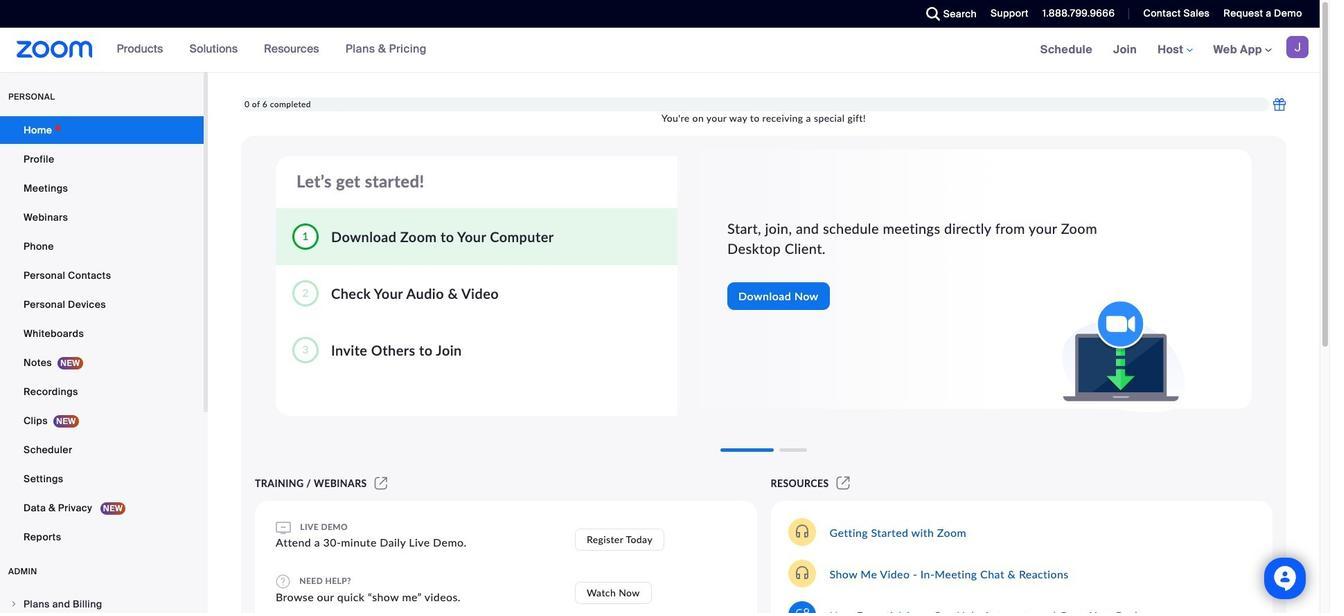 Task type: vqa. For each thing, say whether or not it's contained in the screenshot.
ai starsicon
no



Task type: describe. For each thing, give the bounding box(es) containing it.
2 window new image from the left
[[834, 478, 852, 490]]

1 window new image from the left
[[372, 478, 389, 490]]

right image
[[10, 601, 18, 609]]

product information navigation
[[106, 28, 437, 72]]

zoom logo image
[[17, 41, 93, 58]]



Task type: locate. For each thing, give the bounding box(es) containing it.
menu item
[[0, 592, 204, 614]]

meetings navigation
[[1030, 28, 1320, 73]]

personal menu menu
[[0, 116, 204, 553]]

window new image
[[372, 478, 389, 490], [834, 478, 852, 490]]

banner
[[0, 28, 1320, 73]]

0 horizontal spatial window new image
[[372, 478, 389, 490]]

1 horizontal spatial window new image
[[834, 478, 852, 490]]

profile picture image
[[1286, 36, 1309, 58]]



